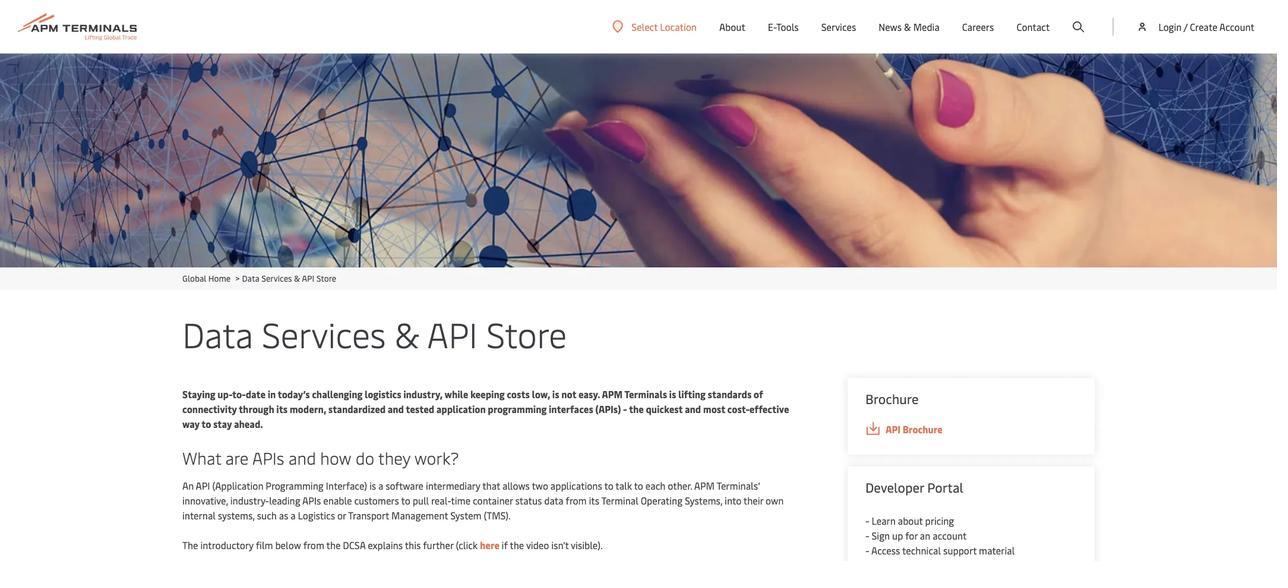 Task type: vqa. For each thing, say whether or not it's contained in the screenshot.
the Home
yes



Task type: describe. For each thing, give the bounding box(es) containing it.
do
[[356, 446, 375, 469]]

customers
[[354, 494, 399, 507]]

(click
[[456, 538, 478, 552]]

1 vertical spatial data
[[182, 310, 253, 357]]

ahead.
[[234, 417, 263, 430]]

modern,
[[290, 402, 326, 415]]

home
[[208, 273, 231, 284]]

apm terminals api - data transfer image
[[0, 53, 1278, 267]]

0 horizontal spatial apis
[[252, 446, 284, 469]]

0 vertical spatial data
[[242, 273, 260, 284]]

0 horizontal spatial the
[[327, 538, 341, 552]]

contact button
[[1017, 0, 1050, 53]]

two
[[532, 479, 549, 492]]

select
[[632, 20, 658, 33]]

location
[[660, 20, 697, 33]]

e-
[[768, 20, 777, 33]]

services button
[[822, 0, 857, 53]]

1 vertical spatial &
[[294, 273, 300, 284]]

programming
[[488, 402, 547, 415]]

programming
[[266, 479, 324, 492]]

leading
[[269, 494, 301, 507]]

an
[[182, 479, 194, 492]]

sign
[[872, 529, 890, 542]]

apm inside an api (application programming interface) is a software intermediary that allows two applications to talk to each other. apm terminals' innovative, industry-leading apis enable customers to pull real-time container status data from its terminal operating systems, into their own internal systems, such as a logistics or transport management system (tms).
[[695, 479, 715, 492]]

other.
[[668, 479, 693, 492]]

in
[[268, 388, 276, 401]]

terminals'
[[717, 479, 760, 492]]

api inside an api (application programming interface) is a software intermediary that allows two applications to talk to each other. apm terminals' innovative, industry-leading apis enable customers to pull real-time container status data from its terminal operating systems, into their own internal systems, such as a logistics or transport management system (tms).
[[196, 479, 210, 492]]

what are apis and how do they work?
[[182, 446, 459, 469]]

the introductory film below from the dcsa explains this further (click here if the video isn't visible).
[[182, 538, 603, 552]]

& inside popup button
[[905, 20, 912, 33]]

pull
[[413, 494, 429, 507]]

management
[[392, 509, 448, 522]]

interface)
[[326, 479, 367, 492]]

the
[[182, 538, 198, 552]]

tools
[[777, 20, 799, 33]]

api inside 'link'
[[886, 423, 901, 436]]

e-tools button
[[768, 0, 799, 53]]

while
[[445, 388, 469, 401]]

not
[[562, 388, 577, 401]]

to inside the staying up-to-date in today's challenging logistics industry, while keeping costs low, is not easy. apm terminals is lifting standards of connectivity through its modern, standardized and tested application programming interfaces (apis) - the quickest and most cost-effective way to stay ahead.
[[202, 417, 211, 430]]

1 horizontal spatial is
[[553, 388, 560, 401]]

or
[[338, 509, 346, 522]]

login / create account
[[1159, 20, 1255, 33]]

account
[[933, 529, 967, 542]]

2 vertical spatial &
[[395, 310, 420, 357]]

portal
[[928, 478, 964, 496]]

- learn about pricing - sign up for an account - access technical support material
[[866, 514, 1015, 557]]

media
[[914, 20, 940, 33]]

- left learn
[[866, 514, 870, 527]]

1 vertical spatial from
[[304, 538, 324, 552]]

(apis)
[[596, 402, 621, 415]]

time
[[451, 494, 471, 507]]

to left talk
[[605, 479, 614, 492]]

the inside the staying up-to-date in today's challenging logistics industry, while keeping costs low, is not easy. apm terminals is lifting standards of connectivity through its modern, standardized and tested application programming interfaces (apis) - the quickest and most cost-effective way to stay ahead.
[[629, 402, 644, 415]]

up
[[893, 529, 904, 542]]

isn't
[[552, 538, 569, 552]]

software
[[386, 479, 424, 492]]

visible).
[[571, 538, 603, 552]]

way
[[182, 417, 200, 430]]

system
[[451, 509, 482, 522]]

into
[[725, 494, 742, 507]]

apm inside the staying up-to-date in today's challenging logistics industry, while keeping costs low, is not easy. apm terminals is lifting standards of connectivity through its modern, standardized and tested application programming interfaces (apis) - the quickest and most cost-effective way to stay ahead.
[[602, 388, 623, 401]]

quickest
[[646, 402, 683, 415]]

is inside an api (application programming interface) is a software intermediary that allows two applications to talk to each other. apm terminals' innovative, industry-leading apis enable customers to pull real-time container status data from its terminal operating systems, into their own internal systems, such as a logistics or transport management system (tms).
[[370, 479, 376, 492]]

dcsa
[[343, 538, 366, 552]]

date
[[246, 388, 266, 401]]

- left sign
[[866, 529, 870, 542]]

video
[[527, 538, 549, 552]]

easy.
[[579, 388, 600, 401]]

terminal
[[602, 494, 639, 507]]

to right talk
[[635, 479, 644, 492]]

are
[[226, 446, 249, 469]]

careers button
[[963, 0, 995, 53]]

1 horizontal spatial and
[[388, 402, 404, 415]]

0 vertical spatial store
[[317, 273, 336, 284]]

stay
[[213, 417, 232, 430]]

through
[[239, 402, 274, 415]]

cost-
[[728, 402, 750, 415]]

low,
[[532, 388, 551, 401]]

challenging
[[312, 388, 363, 401]]

standards
[[708, 388, 752, 401]]

such
[[257, 509, 277, 522]]

they
[[378, 446, 411, 469]]

introductory
[[201, 538, 254, 552]]

global home > data services & api store
[[182, 273, 336, 284]]

terminals
[[625, 388, 667, 401]]

systems,
[[685, 494, 723, 507]]

explains
[[368, 538, 403, 552]]

here link
[[480, 538, 502, 552]]



Task type: locate. For each thing, give the bounding box(es) containing it.
global
[[182, 273, 206, 284]]

1 vertical spatial apm
[[695, 479, 715, 492]]

0 vertical spatial brochure
[[866, 390, 919, 408]]

the
[[629, 402, 644, 415], [327, 538, 341, 552], [510, 538, 524, 552]]

industry-
[[230, 494, 269, 507]]

from down applications
[[566, 494, 587, 507]]

1 vertical spatial apis
[[303, 494, 321, 507]]

0 vertical spatial its
[[277, 402, 288, 415]]

data right > at left
[[242, 273, 260, 284]]

0 vertical spatial a
[[379, 479, 384, 492]]

brochure
[[866, 390, 919, 408], [903, 423, 943, 436]]

1 vertical spatial a
[[291, 509, 296, 522]]

effective
[[750, 402, 790, 415]]

what
[[182, 446, 221, 469]]

and down logistics
[[388, 402, 404, 415]]

learn
[[872, 514, 896, 527]]

0 vertical spatial services
[[822, 20, 857, 33]]

film
[[256, 538, 273, 552]]

- inside the staying up-to-date in today's challenging logistics industry, while keeping costs low, is not easy. apm terminals is lifting standards of connectivity through its modern, standardized and tested application programming interfaces (apis) - the quickest and most cost-effective way to stay ahead.
[[623, 402, 627, 415]]

transport
[[348, 509, 389, 522]]

data services & api store
[[182, 310, 567, 357]]

api brochure
[[886, 423, 943, 436]]

of
[[754, 388, 764, 401]]

apis right are
[[252, 446, 284, 469]]

an
[[921, 529, 931, 542]]

apis inside an api (application programming interface) is a software intermediary that allows two applications to talk to each other. apm terminals' innovative, industry-leading apis enable customers to pull real-time container status data from its terminal operating systems, into their own internal systems, such as a logistics or transport management system (tms).
[[303, 494, 321, 507]]

0 horizontal spatial apm
[[602, 388, 623, 401]]

create
[[1191, 20, 1218, 33]]

its down today's
[[277, 402, 288, 415]]

and down "lifting"
[[685, 402, 701, 415]]

is up customers
[[370, 479, 376, 492]]

brochure inside api brochure 'link'
[[903, 423, 943, 436]]

1 vertical spatial its
[[589, 494, 600, 507]]

- left access
[[866, 544, 870, 557]]

about
[[898, 514, 923, 527]]

apm up (apis)
[[602, 388, 623, 401]]

and up programming
[[289, 446, 316, 469]]

0 vertical spatial apm
[[602, 388, 623, 401]]

allows
[[503, 479, 530, 492]]

2 horizontal spatial and
[[685, 402, 701, 415]]

services
[[822, 20, 857, 33], [262, 273, 292, 284], [262, 310, 386, 357]]

1 horizontal spatial apm
[[695, 479, 715, 492]]

0 horizontal spatial a
[[291, 509, 296, 522]]

>
[[236, 273, 240, 284]]

1 horizontal spatial the
[[510, 538, 524, 552]]

2 vertical spatial services
[[262, 310, 386, 357]]

to-
[[232, 388, 246, 401]]

0 vertical spatial apis
[[252, 446, 284, 469]]

internal
[[182, 509, 216, 522]]

support
[[944, 544, 977, 557]]

industry,
[[404, 388, 443, 401]]

from inside an api (application programming interface) is a software intermediary that allows two applications to talk to each other. apm terminals' innovative, industry-leading apis enable customers to pull real-time container status data from its terminal operating systems, into their own internal systems, such as a logistics or transport management system (tms).
[[566, 494, 587, 507]]

to down connectivity at the bottom of page
[[202, 417, 211, 430]]

contact
[[1017, 20, 1050, 33]]

keeping
[[471, 388, 505, 401]]

is up quickest on the bottom right of the page
[[670, 388, 677, 401]]

news
[[879, 20, 902, 33]]

brochure up developer portal
[[903, 423, 943, 436]]

own
[[766, 494, 784, 507]]

1 vertical spatial store
[[487, 310, 567, 357]]

2 horizontal spatial the
[[629, 402, 644, 415]]

0 horizontal spatial &
[[294, 273, 300, 284]]

0 vertical spatial from
[[566, 494, 587, 507]]

(tms).
[[484, 509, 511, 522]]

its inside the staying up-to-date in today's challenging logistics industry, while keeping costs low, is not easy. apm terminals is lifting standards of connectivity through its modern, standardized and tested application programming interfaces (apis) - the quickest and most cost-effective way to stay ahead.
[[277, 402, 288, 415]]

account
[[1220, 20, 1255, 33]]

1 vertical spatial services
[[262, 273, 292, 284]]

its down applications
[[589, 494, 600, 507]]

1 horizontal spatial its
[[589, 494, 600, 507]]

operating
[[641, 494, 683, 507]]

technical
[[903, 544, 942, 557]]

enable
[[323, 494, 352, 507]]

1 horizontal spatial apis
[[303, 494, 321, 507]]

login
[[1159, 20, 1182, 33]]

further
[[423, 538, 454, 552]]

status
[[516, 494, 542, 507]]

a right as
[[291, 509, 296, 522]]

1 horizontal spatial from
[[566, 494, 587, 507]]

pricing
[[926, 514, 955, 527]]

the right if
[[510, 538, 524, 552]]

2 horizontal spatial is
[[670, 388, 677, 401]]

a up customers
[[379, 479, 384, 492]]

is
[[553, 388, 560, 401], [670, 388, 677, 401], [370, 479, 376, 492]]

1 horizontal spatial &
[[395, 310, 420, 357]]

its inside an api (application programming interface) is a software intermediary that allows two applications to talk to each other. apm terminals' innovative, industry-leading apis enable customers to pull real-time container status data from its terminal operating systems, into their own internal systems, such as a logistics or transport management system (tms).
[[589, 494, 600, 507]]

container
[[473, 494, 513, 507]]

select location button
[[613, 20, 697, 33]]

0 vertical spatial &
[[905, 20, 912, 33]]

e-tools
[[768, 20, 799, 33]]

and
[[388, 402, 404, 415], [685, 402, 701, 415], [289, 446, 316, 469]]

news & media
[[879, 20, 940, 33]]

(application
[[212, 479, 264, 492]]

below
[[275, 538, 301, 552]]

from right below
[[304, 538, 324, 552]]

1 vertical spatial brochure
[[903, 423, 943, 436]]

costs
[[507, 388, 530, 401]]

about button
[[720, 0, 746, 53]]

data down the 'home'
[[182, 310, 253, 357]]

the down terminals
[[629, 402, 644, 415]]

0 horizontal spatial from
[[304, 538, 324, 552]]

lifting
[[679, 388, 706, 401]]

a
[[379, 479, 384, 492], [291, 509, 296, 522]]

&
[[905, 20, 912, 33], [294, 273, 300, 284], [395, 310, 420, 357]]

2 horizontal spatial &
[[905, 20, 912, 33]]

1 horizontal spatial a
[[379, 479, 384, 492]]

talk
[[616, 479, 632, 492]]

application
[[437, 402, 486, 415]]

0 horizontal spatial store
[[317, 273, 336, 284]]

data
[[242, 273, 260, 284], [182, 310, 253, 357]]

apm up systems,
[[695, 479, 715, 492]]

0 horizontal spatial is
[[370, 479, 376, 492]]

this
[[405, 538, 421, 552]]

news & media button
[[879, 0, 940, 53]]

to down software
[[401, 494, 411, 507]]

is left not
[[553, 388, 560, 401]]

brochure up api brochure
[[866, 390, 919, 408]]

careers
[[963, 20, 995, 33]]

apm
[[602, 388, 623, 401], [695, 479, 715, 492]]

apis
[[252, 446, 284, 469], [303, 494, 321, 507]]

up-
[[218, 388, 232, 401]]

0 horizontal spatial and
[[289, 446, 316, 469]]

work?
[[415, 446, 459, 469]]

the left "dcsa"
[[327, 538, 341, 552]]

developer portal
[[866, 478, 964, 496]]

logistics
[[365, 388, 402, 401]]

systems,
[[218, 509, 255, 522]]

today's
[[278, 388, 310, 401]]

material
[[980, 544, 1015, 557]]

each
[[646, 479, 666, 492]]

staying
[[182, 388, 216, 401]]

1 horizontal spatial store
[[487, 310, 567, 357]]

if
[[502, 538, 508, 552]]

an api (application programming interface) is a software intermediary that allows two applications to talk to each other. apm terminals' innovative, industry-leading apis enable customers to pull real-time container status data from its terminal operating systems, into their own internal systems, such as a logistics or transport management system (tms).
[[182, 479, 784, 522]]

api brochure link
[[866, 422, 1078, 437]]

- right (apis)
[[623, 402, 627, 415]]

for
[[906, 529, 918, 542]]

their
[[744, 494, 764, 507]]

0 horizontal spatial its
[[277, 402, 288, 415]]

apis up logistics
[[303, 494, 321, 507]]



